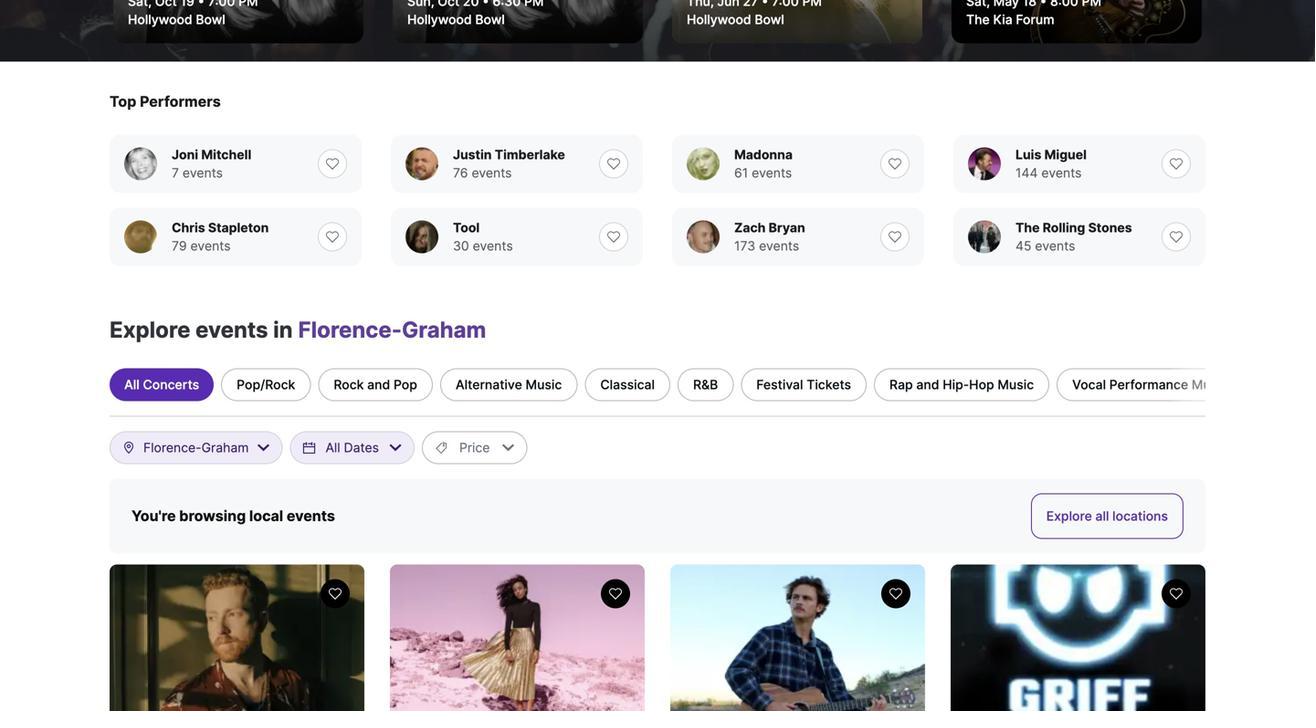 Task type: describe. For each thing, give the bounding box(es) containing it.
events inside tool 30 events
[[473, 238, 513, 254]]

classical button
[[585, 369, 670, 401]]

45
[[1016, 238, 1032, 254]]

explore for explore events in florence-graham
[[110, 317, 190, 343]]

you're
[[132, 507, 176, 525]]

pop
[[394, 377, 417, 393]]

graham inside "button"
[[202, 440, 249, 456]]

music inside 'button'
[[526, 377, 562, 393]]

hip-
[[943, 377, 969, 393]]

forum
[[1016, 12, 1055, 27]]

hollywood bowl for third hollywood bowl link from the left
[[687, 12, 784, 27]]

tool 30 events
[[453, 220, 513, 254]]

the kia forum link
[[952, 0, 1202, 43]]

rock and pop
[[334, 377, 417, 393]]

festival tickets button
[[741, 369, 867, 401]]

explore all locations
[[1047, 509, 1168, 524]]

3 hollywood from the left
[[687, 12, 751, 27]]

all dates
[[326, 440, 379, 456]]

the kia forum
[[966, 12, 1055, 27]]

and for pop
[[367, 377, 390, 393]]

pop/rock button
[[221, 369, 311, 401]]

luis
[[1016, 147, 1042, 163]]

tickets
[[807, 377, 851, 393]]

price button
[[422, 432, 527, 464]]

79
[[172, 238, 187, 254]]

rock and pop button
[[318, 369, 433, 401]]

classical
[[600, 377, 655, 393]]

all concerts button
[[110, 369, 214, 401]]

hollywood bowl for 2nd hollywood bowl link from the left
[[407, 12, 505, 27]]

joni
[[172, 147, 198, 163]]

7
[[172, 165, 179, 181]]

all for all dates
[[326, 440, 340, 456]]

61
[[734, 165, 748, 181]]

bowl for 2nd hollywood bowl link from the left
[[475, 12, 505, 27]]

madonna 61 events
[[734, 147, 793, 181]]

music inside button
[[1192, 377, 1228, 393]]

explore for explore all locations
[[1047, 509, 1092, 524]]

kia
[[993, 12, 1013, 27]]

vocal performance music button
[[1057, 369, 1244, 401]]

chris stapleton 79 events
[[172, 220, 269, 254]]

events left in
[[195, 317, 268, 343]]

and for hip-
[[917, 377, 939, 393]]

events inside luis miguel 144 events
[[1042, 165, 1082, 181]]

1 horizontal spatial graham
[[402, 317, 486, 343]]

1 hollywood from the left
[[128, 12, 192, 27]]

performance
[[1110, 377, 1189, 393]]

mitchell
[[201, 147, 251, 163]]

alternative music button
[[440, 369, 578, 401]]

in
[[273, 317, 293, 343]]

explore events in florence-graham
[[110, 317, 486, 343]]

events inside justin timberlake 76 events
[[472, 165, 512, 181]]

top
[[110, 93, 136, 111]]

bowl for 1st hollywood bowl link
[[196, 12, 225, 27]]

stapleton
[[208, 220, 269, 236]]

festival
[[757, 377, 803, 393]]

pop/rock
[[237, 377, 295, 393]]

stones
[[1088, 220, 1132, 236]]

top performers
[[110, 93, 221, 111]]

alternative music
[[456, 377, 562, 393]]

all for all concerts
[[124, 377, 140, 393]]

144
[[1016, 165, 1038, 181]]

all concerts
[[124, 377, 199, 393]]

chris
[[172, 220, 205, 236]]

performers
[[140, 93, 221, 111]]

joni mitchell 7 events
[[172, 147, 251, 181]]

justin
[[453, 147, 492, 163]]

luis miguel 144 events
[[1016, 147, 1087, 181]]

the rolling stones 45 events
[[1016, 220, 1132, 254]]

local
[[249, 507, 283, 525]]



Task type: locate. For each thing, give the bounding box(es) containing it.
all left concerts on the left bottom
[[124, 377, 140, 393]]

0 horizontal spatial explore
[[110, 317, 190, 343]]

events down chris in the top of the page
[[190, 238, 231, 254]]

0 vertical spatial florence-
[[298, 317, 402, 343]]

the inside the rolling stones 45 events
[[1016, 220, 1040, 236]]

graham
[[402, 317, 486, 343], [202, 440, 249, 456]]

0 vertical spatial graham
[[402, 317, 486, 343]]

and right rap
[[917, 377, 939, 393]]

music right hop
[[998, 377, 1034, 393]]

florence-
[[298, 317, 402, 343], [143, 440, 202, 456]]

you're browsing local events
[[132, 507, 335, 525]]

explore up all concerts button
[[110, 317, 190, 343]]

events inside the rolling stones 45 events
[[1035, 238, 1076, 254]]

r&b
[[693, 377, 718, 393]]

events inside joni mitchell 7 events
[[183, 165, 223, 181]]

2 and from the left
[[917, 377, 939, 393]]

2 hollywood bowl from the left
[[407, 12, 505, 27]]

1 horizontal spatial florence-
[[298, 317, 402, 343]]

hollywood bowl link
[[113, 0, 364, 43], [393, 0, 643, 43], [672, 0, 923, 43]]

tool
[[453, 220, 480, 236]]

florence- up rock
[[298, 317, 402, 343]]

events inside madonna 61 events
[[752, 165, 792, 181]]

and inside button
[[917, 377, 939, 393]]

zach
[[734, 220, 766, 236]]

all left dates at the bottom left
[[326, 440, 340, 456]]

2 horizontal spatial hollywood bowl link
[[672, 0, 923, 43]]

0 horizontal spatial music
[[526, 377, 562, 393]]

vocal
[[1073, 377, 1106, 393]]

1 horizontal spatial bowl
[[475, 12, 505, 27]]

hollywood bowl
[[128, 12, 225, 27], [407, 12, 505, 27], [687, 12, 784, 27]]

r&b button
[[678, 369, 734, 401]]

3 music from the left
[[1192, 377, 1228, 393]]

price
[[459, 440, 490, 456]]

0 horizontal spatial graham
[[202, 440, 249, 456]]

1 horizontal spatial hollywood
[[407, 12, 472, 27]]

2 hollywood bowl link from the left
[[393, 0, 643, 43]]

and inside button
[[367, 377, 390, 393]]

events right local
[[287, 507, 335, 525]]

rap and hip-hop music
[[890, 377, 1034, 393]]

1 vertical spatial explore
[[1047, 509, 1092, 524]]

173
[[734, 238, 756, 254]]

2 hollywood from the left
[[407, 12, 472, 27]]

1 music from the left
[[526, 377, 562, 393]]

1 vertical spatial all
[[326, 440, 340, 456]]

all
[[124, 377, 140, 393], [326, 440, 340, 456]]

0 horizontal spatial hollywood
[[128, 12, 192, 27]]

0 horizontal spatial bowl
[[196, 12, 225, 27]]

florence- down concerts on the left bottom
[[143, 440, 202, 456]]

1 horizontal spatial the
[[1016, 220, 1040, 236]]

0 horizontal spatial all
[[124, 377, 140, 393]]

1 vertical spatial graham
[[202, 440, 249, 456]]

bowl
[[196, 12, 225, 27], [475, 12, 505, 27], [755, 12, 784, 27]]

explore inside button
[[1047, 509, 1092, 524]]

hop
[[969, 377, 994, 393]]

0 vertical spatial the
[[966, 12, 990, 27]]

events down joni
[[183, 165, 223, 181]]

explore all locations button
[[1031, 494, 1184, 539]]

1 hollywood bowl from the left
[[128, 12, 225, 27]]

30
[[453, 238, 469, 254]]

76
[[453, 165, 468, 181]]

3 hollywood bowl from the left
[[687, 12, 784, 27]]

music right alternative
[[526, 377, 562, 393]]

the for the kia forum
[[966, 12, 990, 27]]

hollywood
[[128, 12, 192, 27], [407, 12, 472, 27], [687, 12, 751, 27]]

all
[[1096, 509, 1109, 524]]

1 and from the left
[[367, 377, 390, 393]]

timberlake
[[495, 147, 565, 163]]

vocal performance music
[[1073, 377, 1228, 393]]

all inside button
[[124, 377, 140, 393]]

dates
[[344, 440, 379, 456]]

music right performance
[[1192, 377, 1228, 393]]

1 horizontal spatial hollywood bowl link
[[393, 0, 643, 43]]

hollywood bowl for 1st hollywood bowl link
[[128, 12, 225, 27]]

0 horizontal spatial florence-
[[143, 440, 202, 456]]

events
[[183, 165, 223, 181], [472, 165, 512, 181], [752, 165, 792, 181], [1042, 165, 1082, 181], [190, 238, 231, 254], [473, 238, 513, 254], [759, 238, 799, 254], [1035, 238, 1076, 254], [195, 317, 268, 343], [287, 507, 335, 525]]

browsing
[[179, 507, 246, 525]]

2 horizontal spatial bowl
[[755, 12, 784, 27]]

2 bowl from the left
[[475, 12, 505, 27]]

1 bowl from the left
[[196, 12, 225, 27]]

florence-graham
[[143, 440, 249, 456]]

bryan
[[769, 220, 805, 236]]

bowl for third hollywood bowl link from the left
[[755, 12, 784, 27]]

justin timberlake 76 events
[[453, 147, 565, 181]]

alternative
[[456, 377, 522, 393]]

florence- inside "button"
[[143, 440, 202, 456]]

miguel
[[1045, 147, 1087, 163]]

rolling
[[1043, 220, 1086, 236]]

events down 'rolling'
[[1035, 238, 1076, 254]]

events inside chris stapleton 79 events
[[190, 238, 231, 254]]

florence-graham button
[[121, 433, 271, 464]]

music
[[526, 377, 562, 393], [998, 377, 1034, 393], [1192, 377, 1228, 393]]

0 horizontal spatial and
[[367, 377, 390, 393]]

1 horizontal spatial and
[[917, 377, 939, 393]]

1 vertical spatial the
[[1016, 220, 1040, 236]]

2 music from the left
[[998, 377, 1034, 393]]

0 vertical spatial explore
[[110, 317, 190, 343]]

the for the rolling stones 45 events
[[1016, 220, 1040, 236]]

events down miguel
[[1042, 165, 1082, 181]]

rap
[[890, 377, 913, 393]]

graham up "you're browsing local events"
[[202, 440, 249, 456]]

1 horizontal spatial hollywood bowl
[[407, 12, 505, 27]]

0 horizontal spatial the
[[966, 12, 990, 27]]

2 horizontal spatial music
[[1192, 377, 1228, 393]]

2 horizontal spatial hollywood bowl
[[687, 12, 784, 27]]

3 bowl from the left
[[755, 12, 784, 27]]

locations
[[1113, 509, 1168, 524]]

the
[[966, 12, 990, 27], [1016, 220, 1040, 236]]

0 horizontal spatial hollywood bowl link
[[113, 0, 364, 43]]

madonna
[[734, 147, 793, 163]]

events down bryan
[[759, 238, 799, 254]]

0 vertical spatial all
[[124, 377, 140, 393]]

festival tickets
[[757, 377, 851, 393]]

events right 30
[[473, 238, 513, 254]]

explore
[[110, 317, 190, 343], [1047, 509, 1092, 524]]

rock
[[334, 377, 364, 393]]

1 horizontal spatial explore
[[1047, 509, 1092, 524]]

rap and hip-hop music button
[[874, 369, 1050, 401]]

the up 45
[[1016, 220, 1040, 236]]

zach bryan 173 events
[[734, 220, 805, 254]]

0 horizontal spatial hollywood bowl
[[128, 12, 225, 27]]

1 vertical spatial florence-
[[143, 440, 202, 456]]

events down justin
[[472, 165, 512, 181]]

graham up pop
[[402, 317, 486, 343]]

concerts
[[143, 377, 199, 393]]

1 horizontal spatial all
[[326, 440, 340, 456]]

and
[[367, 377, 390, 393], [917, 377, 939, 393]]

events inside zach bryan 173 events
[[759, 238, 799, 254]]

and left pop
[[367, 377, 390, 393]]

the left the kia
[[966, 12, 990, 27]]

events down madonna
[[752, 165, 792, 181]]

music inside button
[[998, 377, 1034, 393]]

explore left all
[[1047, 509, 1092, 524]]

3 hollywood bowl link from the left
[[672, 0, 923, 43]]

1 hollywood bowl link from the left
[[113, 0, 364, 43]]

1 horizontal spatial music
[[998, 377, 1034, 393]]

2 horizontal spatial hollywood
[[687, 12, 751, 27]]



Task type: vqa. For each thing, say whether or not it's contained in the screenshot.


